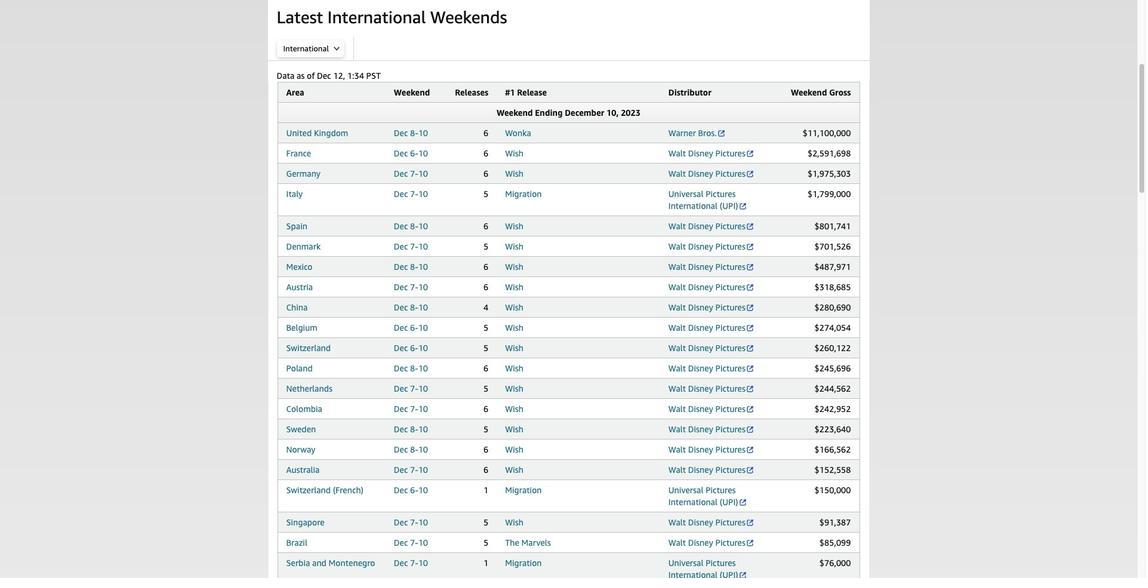 Task type: describe. For each thing, give the bounding box(es) containing it.
latest international weekends
[[277, 7, 507, 27]]

universal pictures international (upi) for $150,000
[[669, 485, 739, 507]]

bros.
[[698, 128, 717, 138]]

dec for united kingdom
[[394, 128, 408, 138]]

migration link for switzerland (french)
[[505, 485, 542, 495]]

dec for germany
[[394, 168, 408, 179]]

walt for $274,054
[[669, 323, 686, 333]]

of
[[307, 70, 315, 81]]

switzerland (french) link
[[286, 485, 364, 495]]

norway
[[286, 444, 316, 455]]

switzerland link
[[286, 343, 331, 353]]

warner bros. link
[[669, 128, 726, 138]]

dec 8-10 link for china
[[394, 302, 428, 312]]

switzerland for "switzerland" link
[[286, 343, 331, 353]]

dec for mexico
[[394, 262, 408, 272]]

singapore
[[286, 517, 325, 527]]

10,
[[607, 108, 619, 118]]

international for switzerland (french)
[[669, 497, 718, 507]]

walt disney pictures for $1,975,303
[[669, 168, 746, 179]]

mexico link
[[286, 262, 313, 272]]

wonka
[[505, 128, 532, 138]]

dec for netherlands
[[394, 383, 408, 394]]

7- for serbia and montenegro
[[410, 558, 418, 568]]

netherlands
[[286, 383, 333, 394]]

dec 7-10 link for denmark
[[394, 241, 428, 251]]

dec for china
[[394, 302, 408, 312]]

(french)
[[333, 485, 364, 495]]

pictures for $701,526
[[716, 241, 746, 251]]

dec 8-10 for china
[[394, 302, 428, 312]]

$166,562
[[815, 444, 851, 455]]

switzerland (french)
[[286, 485, 364, 495]]

netherlands link
[[286, 383, 333, 394]]

migration for switzerland (french)
[[505, 485, 542, 495]]

dec for austria
[[394, 282, 408, 292]]

8- for united kingdom
[[410, 128, 418, 138]]

7- for australia
[[410, 465, 418, 475]]

spain
[[286, 221, 308, 231]]

6- for switzerland (french)
[[410, 485, 418, 495]]

12,
[[333, 70, 345, 81]]

8- for china
[[410, 302, 418, 312]]

walt disney pictures link for $801,741
[[669, 221, 755, 231]]

disney for $280,690
[[689, 302, 714, 312]]

$85,099
[[820, 538, 851, 548]]

migration link for serbia and montenegro
[[505, 558, 542, 568]]

pictures for $318,685
[[716, 282, 746, 292]]

dec for norway
[[394, 444, 408, 455]]

sweden link
[[286, 424, 316, 434]]

australia
[[286, 465, 320, 475]]

data
[[277, 70, 295, 81]]

pictures for $91,387
[[716, 517, 746, 527]]

10 for singapore
[[418, 517, 428, 527]]

pictures for $1,975,303
[[716, 168, 746, 179]]

dec 7-10 for netherlands
[[394, 383, 428, 394]]

universal for $150,000
[[669, 485, 704, 495]]

norway link
[[286, 444, 316, 455]]

dec 7-10 link for serbia and montenegro
[[394, 558, 428, 568]]

serbia
[[286, 558, 310, 568]]

$2,591,698
[[808, 148, 851, 158]]

walt disney pictures link for $166,562
[[669, 444, 755, 455]]

wonka link
[[505, 128, 532, 138]]

dec 7-10 link for italy
[[394, 189, 428, 199]]

universal pictures international (upi) link for $1,799,000
[[669, 189, 748, 211]]

dec 8-10 for united kingdom
[[394, 128, 428, 138]]

$318,685
[[815, 282, 851, 292]]

dec 6-10 for belgium
[[394, 323, 428, 333]]

dec 7-10 for serbia and montenegro
[[394, 558, 428, 568]]

walt disney pictures link for $245,696
[[669, 363, 755, 373]]

belgium
[[286, 323, 318, 333]]

$223,640
[[815, 424, 851, 434]]

disney for $242,952
[[689, 404, 714, 414]]

kingdom
[[314, 128, 348, 138]]

7- for denmark
[[410, 241, 418, 251]]

wish for spain
[[505, 221, 524, 231]]

walt for $260,122
[[669, 343, 686, 353]]

austria
[[286, 282, 313, 292]]

walt disney pictures for $274,054
[[669, 323, 746, 333]]

8- for poland
[[410, 363, 418, 373]]

releases
[[455, 87, 489, 97]]

international for serbia and montenegro
[[669, 570, 718, 578]]

walt disney pictures link for $152,558
[[669, 465, 755, 475]]

(upi) for $150,000
[[720, 497, 739, 507]]

united kingdom link
[[286, 128, 348, 138]]

weekend ending december 10, 2023
[[497, 108, 641, 118]]

data as of dec 12, 1:34 pst
[[277, 70, 381, 81]]

pictures for $244,562
[[716, 383, 746, 394]]

serbia and montenegro
[[286, 558, 375, 568]]

universal for $76,000
[[669, 558, 704, 568]]

walt disney pictures for $244,562
[[669, 383, 746, 394]]

$242,952
[[815, 404, 851, 414]]

china
[[286, 302, 308, 312]]

6- for france
[[410, 148, 418, 158]]

5 for singapore
[[484, 517, 489, 527]]

release
[[517, 87, 547, 97]]

$245,696
[[815, 363, 851, 373]]

walt disney pictures for $152,558
[[669, 465, 746, 475]]

the
[[505, 538, 520, 548]]

wish link for australia
[[505, 465, 524, 475]]

dec for serbia and montenegro
[[394, 558, 408, 568]]

marvels
[[522, 538, 551, 548]]

and
[[312, 558, 327, 568]]

pictures for $280,690
[[716, 302, 746, 312]]

as
[[297, 70, 305, 81]]

1:34
[[347, 70, 364, 81]]

walt disney pictures for $242,952
[[669, 404, 746, 414]]

walt for $245,696
[[669, 363, 686, 373]]

10 for norway
[[418, 444, 428, 455]]

colombia link
[[286, 404, 322, 414]]

dec 7-10 for germany
[[394, 168, 428, 179]]

universal for $1,799,000
[[669, 189, 704, 199]]

serbia and montenegro link
[[286, 558, 375, 568]]

disney for $223,640
[[689, 424, 714, 434]]

austria link
[[286, 282, 313, 292]]

wish for netherlands
[[505, 383, 524, 394]]

wish link for france
[[505, 148, 524, 158]]

#1 release
[[505, 87, 547, 97]]

pictures for $152,558
[[716, 465, 746, 475]]

dec 7-10 for denmark
[[394, 241, 428, 251]]

wish link for spain
[[505, 221, 524, 231]]

belgium link
[[286, 323, 318, 333]]

dec 7-10 link for austria
[[394, 282, 428, 292]]

2023
[[621, 108, 641, 118]]

$91,387
[[820, 517, 851, 527]]

walt for $223,640
[[669, 424, 686, 434]]

dec 8-10 for sweden
[[394, 424, 428, 434]]

walt disney pictures for $166,562
[[669, 444, 746, 455]]

walt disney pictures link for $85,099
[[669, 538, 755, 548]]

#1
[[505, 87, 515, 97]]

australia link
[[286, 465, 320, 475]]

dec 7-10 link for brazil
[[394, 538, 428, 548]]

10 for poland
[[418, 363, 428, 373]]

warner
[[669, 128, 696, 138]]

$152,558
[[815, 465, 851, 475]]

area
[[286, 87, 304, 97]]

dec for poland
[[394, 363, 408, 373]]

$801,741
[[815, 221, 851, 231]]

$244,562
[[815, 383, 851, 394]]

italy link
[[286, 189, 303, 199]]

ending
[[535, 108, 563, 118]]

10 for switzerland (french)
[[418, 485, 428, 495]]

dropdown image
[[334, 46, 340, 51]]

universal pictures international (upi) link for $76,000
[[669, 558, 748, 578]]

wish for germany
[[505, 168, 524, 179]]

walt disney pictures for $223,640
[[669, 424, 746, 434]]

walt for $801,741
[[669, 221, 686, 231]]



Task type: vqa. For each thing, say whether or not it's contained in the screenshot.


Task type: locate. For each thing, give the bounding box(es) containing it.
$701,526
[[815, 241, 851, 251]]

switzerland down the australia link
[[286, 485, 331, 495]]

wish for colombia
[[505, 404, 524, 414]]

7 dec 7-10 link from the top
[[394, 465, 428, 475]]

4 dec 6-10 link from the top
[[394, 485, 428, 495]]

wish for france
[[505, 148, 524, 158]]

15 disney from the top
[[689, 465, 714, 475]]

universal pictures international (upi) link for $150,000
[[669, 485, 748, 507]]

disney for $245,696
[[689, 363, 714, 373]]

2 vertical spatial migration link
[[505, 558, 542, 568]]

7 walt from the top
[[669, 302, 686, 312]]

1 vertical spatial universal pictures international (upi)
[[669, 485, 739, 507]]

singapore link
[[286, 517, 325, 527]]

1 vertical spatial universal
[[669, 485, 704, 495]]

wish for china
[[505, 302, 524, 312]]

16 wish from the top
[[505, 517, 524, 527]]

1 vertical spatial universal pictures international (upi) link
[[669, 485, 748, 507]]

10 wish link from the top
[[505, 363, 524, 373]]

switzerland
[[286, 343, 331, 353], [286, 485, 331, 495]]

1 dec 7-10 link from the top
[[394, 168, 428, 179]]

3 6- from the top
[[410, 343, 418, 353]]

germany
[[286, 168, 321, 179]]

3 wish from the top
[[505, 221, 524, 231]]

dec for denmark
[[394, 241, 408, 251]]

1 migration from the top
[[505, 189, 542, 199]]

3 dec 7-10 from the top
[[394, 241, 428, 251]]

10
[[418, 128, 428, 138], [418, 148, 428, 158], [418, 168, 428, 179], [418, 189, 428, 199], [418, 221, 428, 231], [418, 241, 428, 251], [418, 262, 428, 272], [418, 282, 428, 292], [418, 302, 428, 312], [418, 323, 428, 333], [418, 343, 428, 353], [418, 363, 428, 373], [418, 383, 428, 394], [418, 404, 428, 414], [418, 424, 428, 434], [418, 444, 428, 455], [418, 465, 428, 475], [418, 485, 428, 495], [418, 517, 428, 527], [418, 538, 428, 548], [418, 558, 428, 568]]

dec 8-10 for norway
[[394, 444, 428, 455]]

4 walt from the top
[[669, 241, 686, 251]]

switzerland down belgium link
[[286, 343, 331, 353]]

13 disney from the top
[[689, 424, 714, 434]]

the marvels link
[[505, 538, 551, 548]]

7 10 from the top
[[418, 262, 428, 272]]

2 vertical spatial universal pictures international (upi) link
[[669, 558, 748, 578]]

1 vertical spatial migration
[[505, 485, 542, 495]]

$1,975,303
[[808, 168, 851, 179]]

6 6 from the top
[[484, 282, 489, 292]]

6- for belgium
[[410, 323, 418, 333]]

brazil link
[[286, 538, 308, 548]]

migration link
[[505, 189, 542, 199], [505, 485, 542, 495], [505, 558, 542, 568]]

weekend
[[394, 87, 430, 97], [791, 87, 827, 97], [497, 108, 533, 118]]

0 horizontal spatial weekend
[[394, 87, 430, 97]]

pst
[[366, 70, 381, 81]]

united kingdom
[[286, 128, 348, 138]]

disney
[[689, 148, 714, 158], [689, 168, 714, 179], [689, 221, 714, 231], [689, 241, 714, 251], [689, 262, 714, 272], [689, 282, 714, 292], [689, 302, 714, 312], [689, 323, 714, 333], [689, 343, 714, 353], [689, 363, 714, 373], [689, 383, 714, 394], [689, 404, 714, 414], [689, 424, 714, 434], [689, 444, 714, 455], [689, 465, 714, 475], [689, 517, 714, 527], [689, 538, 714, 548]]

4 8- from the top
[[410, 302, 418, 312]]

wish for mexico
[[505, 262, 524, 272]]

7 7- from the top
[[410, 465, 418, 475]]

dec for switzerland
[[394, 343, 408, 353]]

dec 6-10 for switzerland (french)
[[394, 485, 428, 495]]

16 walt disney pictures from the top
[[669, 517, 746, 527]]

9 wish link from the top
[[505, 343, 524, 353]]

1 disney from the top
[[689, 148, 714, 158]]

9 10 from the top
[[418, 302, 428, 312]]

9 6 from the top
[[484, 444, 489, 455]]

11 wish from the top
[[505, 383, 524, 394]]

disney for $318,685
[[689, 282, 714, 292]]

denmark link
[[286, 241, 321, 251]]

7- for germany
[[410, 168, 418, 179]]

3 walt from the top
[[669, 221, 686, 231]]

walt
[[669, 148, 686, 158], [669, 168, 686, 179], [669, 221, 686, 231], [669, 241, 686, 251], [669, 262, 686, 272], [669, 282, 686, 292], [669, 302, 686, 312], [669, 323, 686, 333], [669, 343, 686, 353], [669, 363, 686, 373], [669, 383, 686, 394], [669, 404, 686, 414], [669, 424, 686, 434], [669, 444, 686, 455], [669, 465, 686, 475], [669, 517, 686, 527], [669, 538, 686, 548]]

6 8- from the top
[[410, 424, 418, 434]]

1 vertical spatial switzerland
[[286, 485, 331, 495]]

7 walt disney pictures from the top
[[669, 302, 746, 312]]

distributor
[[669, 87, 712, 97]]

2 6 from the top
[[484, 148, 489, 158]]

$1,799,000
[[808, 189, 851, 199]]

9 walt disney pictures from the top
[[669, 343, 746, 353]]

$11,100,000
[[803, 128, 851, 138]]

germany link
[[286, 168, 321, 179]]

poland link
[[286, 363, 313, 373]]

denmark
[[286, 241, 321, 251]]

$76,000
[[820, 558, 851, 568]]

10 for austria
[[418, 282, 428, 292]]

1 wish from the top
[[505, 148, 524, 158]]

1
[[484, 485, 489, 495], [484, 558, 489, 568]]

13 walt disney pictures link from the top
[[669, 424, 755, 434]]

warner bros.
[[669, 128, 717, 138]]

$260,122
[[815, 343, 851, 353]]

13 wish from the top
[[505, 424, 524, 434]]

wish link
[[505, 148, 524, 158], [505, 168, 524, 179], [505, 221, 524, 231], [505, 241, 524, 251], [505, 262, 524, 272], [505, 282, 524, 292], [505, 302, 524, 312], [505, 323, 524, 333], [505, 343, 524, 353], [505, 363, 524, 373], [505, 383, 524, 394], [505, 404, 524, 414], [505, 424, 524, 434], [505, 444, 524, 455], [505, 465, 524, 475], [505, 517, 524, 527]]

dec 7-10 link
[[394, 168, 428, 179], [394, 189, 428, 199], [394, 241, 428, 251], [394, 282, 428, 292], [394, 383, 428, 394], [394, 404, 428, 414], [394, 465, 428, 475], [394, 517, 428, 527], [394, 538, 428, 548], [394, 558, 428, 568]]

dec for france
[[394, 148, 408, 158]]

mexico
[[286, 262, 313, 272]]

5 7- from the top
[[410, 383, 418, 394]]

france link
[[286, 148, 311, 158]]

2 dec 6-10 link from the top
[[394, 323, 428, 333]]

16 10 from the top
[[418, 444, 428, 455]]

wish for australia
[[505, 465, 524, 475]]

4 dec 7-10 from the top
[[394, 282, 428, 292]]

1 dec 8-10 from the top
[[394, 128, 428, 138]]

2 migration link from the top
[[505, 485, 542, 495]]

dec for colombia
[[394, 404, 408, 414]]

12 10 from the top
[[418, 363, 428, 373]]

the marvels
[[505, 538, 551, 548]]

dec 8-10 for poland
[[394, 363, 428, 373]]

disney for $166,562
[[689, 444, 714, 455]]

11 wish link from the top
[[505, 383, 524, 394]]

8- for norway
[[410, 444, 418, 455]]

(upi) for $76,000
[[720, 570, 739, 578]]

2 migration from the top
[[505, 485, 542, 495]]

8 dec 7-10 from the top
[[394, 517, 428, 527]]

international
[[328, 7, 426, 27], [283, 44, 329, 53], [669, 201, 718, 211], [669, 497, 718, 507], [669, 570, 718, 578]]

16 walt from the top
[[669, 517, 686, 527]]

8 disney from the top
[[689, 323, 714, 333]]

3 dec 6-10 from the top
[[394, 343, 428, 353]]

universal pictures international (upi) link
[[669, 189, 748, 211], [669, 485, 748, 507], [669, 558, 748, 578]]

weekends
[[430, 7, 507, 27]]

3 disney from the top
[[689, 221, 714, 231]]

1 vertical spatial (upi)
[[720, 497, 739, 507]]

12 disney from the top
[[689, 404, 714, 414]]

wish link for belgium
[[505, 323, 524, 333]]

11 walt disney pictures link from the top
[[669, 383, 755, 394]]

2 vertical spatial (upi)
[[720, 570, 739, 578]]

walt disney pictures for $801,741
[[669, 221, 746, 231]]

1 walt disney pictures from the top
[[669, 148, 746, 158]]

disney for $274,054
[[689, 323, 714, 333]]

21 10 from the top
[[418, 558, 428, 568]]

(upi) for $1,799,000
[[720, 201, 739, 211]]

7 disney from the top
[[689, 302, 714, 312]]

dec 8-10 for mexico
[[394, 262, 428, 272]]

13 10 from the top
[[418, 383, 428, 394]]

united
[[286, 128, 312, 138]]

dec for switzerland (french)
[[394, 485, 408, 495]]

dec 8-10 link for united kingdom
[[394, 128, 428, 138]]

walt disney pictures link for $1,975,303
[[669, 168, 755, 179]]

dec 6-10
[[394, 148, 428, 158], [394, 323, 428, 333], [394, 343, 428, 353], [394, 485, 428, 495]]

10 walt from the top
[[669, 363, 686, 373]]

walt disney pictures for $487,971
[[669, 262, 746, 272]]

6 for australia
[[484, 465, 489, 475]]

15 wish from the top
[[505, 465, 524, 475]]

dec 6-10 for france
[[394, 148, 428, 158]]

6 walt disney pictures link from the top
[[669, 282, 755, 292]]

dec 8-10
[[394, 128, 428, 138], [394, 221, 428, 231], [394, 262, 428, 272], [394, 302, 428, 312], [394, 363, 428, 373], [394, 424, 428, 434], [394, 444, 428, 455]]

wish link for switzerland
[[505, 343, 524, 353]]

colombia
[[286, 404, 322, 414]]

5 for brazil
[[484, 538, 489, 548]]

poland
[[286, 363, 313, 373]]

2 vertical spatial universal
[[669, 558, 704, 568]]

1 vertical spatial 1
[[484, 558, 489, 568]]

10 for china
[[418, 302, 428, 312]]

16 wish link from the top
[[505, 517, 524, 527]]

pictures for $223,640
[[716, 424, 746, 434]]

0 vertical spatial (upi)
[[720, 201, 739, 211]]

6 10 from the top
[[418, 241, 428, 251]]

2 disney from the top
[[689, 168, 714, 179]]

walt disney pictures for $245,696
[[669, 363, 746, 373]]

2 walt from the top
[[669, 168, 686, 179]]

6 for poland
[[484, 363, 489, 373]]

5 for belgium
[[484, 323, 489, 333]]

walt disney pictures link for $242,952
[[669, 404, 755, 414]]

9 dec 7-10 link from the top
[[394, 538, 428, 548]]

dec 7-10
[[394, 168, 428, 179], [394, 189, 428, 199], [394, 241, 428, 251], [394, 282, 428, 292], [394, 383, 428, 394], [394, 404, 428, 414], [394, 465, 428, 475], [394, 517, 428, 527], [394, 538, 428, 548], [394, 558, 428, 568]]

4 dec 6-10 from the top
[[394, 485, 428, 495]]

2 5 from the top
[[484, 241, 489, 251]]

12 walt from the top
[[669, 404, 686, 414]]

disney for $91,387
[[689, 517, 714, 527]]

0 vertical spatial switzerland
[[286, 343, 331, 353]]

9 walt disney pictures link from the top
[[669, 343, 755, 353]]

6 dec 7-10 link from the top
[[394, 404, 428, 414]]

14 walt from the top
[[669, 444, 686, 455]]

9 walt from the top
[[669, 343, 686, 353]]

3 8- from the top
[[410, 262, 418, 272]]

sweden
[[286, 424, 316, 434]]

5 walt from the top
[[669, 262, 686, 272]]

brazil
[[286, 538, 308, 548]]

weekend for weekend gross
[[791, 87, 827, 97]]

2 wish link from the top
[[505, 168, 524, 179]]

8 walt from the top
[[669, 323, 686, 333]]

walt for $1,975,303
[[669, 168, 686, 179]]

pictures for $260,122
[[716, 343, 746, 353]]

1 for dec 7-10
[[484, 558, 489, 568]]

10 10 from the top
[[418, 323, 428, 333]]

1 dec 6-10 from the top
[[394, 148, 428, 158]]

wish link for netherlands
[[505, 383, 524, 394]]

1 5 from the top
[[484, 189, 489, 199]]

0 vertical spatial universal
[[669, 189, 704, 199]]

weekend for weekend
[[394, 87, 430, 97]]

migration
[[505, 189, 542, 199], [505, 485, 542, 495], [505, 558, 542, 568]]

2 wish from the top
[[505, 168, 524, 179]]

$280,690
[[815, 302, 851, 312]]

10 for serbia and montenegro
[[418, 558, 428, 568]]

italy
[[286, 189, 303, 199]]

10 for germany
[[418, 168, 428, 179]]

walt disney pictures link for $274,054
[[669, 323, 755, 333]]

dec 8-10 link
[[394, 128, 428, 138], [394, 221, 428, 231], [394, 262, 428, 272], [394, 302, 428, 312], [394, 363, 428, 373], [394, 424, 428, 434], [394, 444, 428, 455]]

walt for $85,099
[[669, 538, 686, 548]]

$487,971
[[815, 262, 851, 272]]

5 wish from the top
[[505, 262, 524, 272]]

universal
[[669, 189, 704, 199], [669, 485, 704, 495], [669, 558, 704, 568]]

5
[[484, 189, 489, 199], [484, 241, 489, 251], [484, 323, 489, 333], [484, 343, 489, 353], [484, 383, 489, 394], [484, 424, 489, 434], [484, 517, 489, 527], [484, 538, 489, 548]]

gross
[[830, 87, 851, 97]]

6 dec 7-10 from the top
[[394, 404, 428, 414]]

walt for $2,591,698
[[669, 148, 686, 158]]

walt disney pictures for $85,099
[[669, 538, 746, 548]]

4 6- from the top
[[410, 485, 418, 495]]

0 vertical spatial universal pictures international (upi)
[[669, 189, 739, 211]]

1 vertical spatial migration link
[[505, 485, 542, 495]]

8 6 from the top
[[484, 404, 489, 414]]

montenegro
[[329, 558, 375, 568]]

pictures for $245,696
[[716, 363, 746, 373]]

3 dec 8-10 link from the top
[[394, 262, 428, 272]]

2 dec 6-10 from the top
[[394, 323, 428, 333]]

0 vertical spatial universal pictures international (upi) link
[[669, 189, 748, 211]]

4 walt disney pictures link from the top
[[669, 241, 755, 251]]

11 walt disney pictures from the top
[[669, 383, 746, 394]]

6 for germany
[[484, 168, 489, 179]]

15 wish link from the top
[[505, 465, 524, 475]]

(upi)
[[720, 201, 739, 211], [720, 497, 739, 507], [720, 570, 739, 578]]

7 8- from the top
[[410, 444, 418, 455]]

2 horizontal spatial weekend
[[791, 87, 827, 97]]

spain link
[[286, 221, 308, 231]]

dec 8-10 link for poland
[[394, 363, 428, 373]]

$274,054
[[815, 323, 851, 333]]

6 for austria
[[484, 282, 489, 292]]

6 5 from the top
[[484, 424, 489, 434]]

weekend gross
[[791, 87, 851, 97]]

4 6 from the top
[[484, 221, 489, 231]]

dec for australia
[[394, 465, 408, 475]]

6-
[[410, 148, 418, 158], [410, 323, 418, 333], [410, 343, 418, 353], [410, 485, 418, 495]]

1 6- from the top
[[410, 148, 418, 158]]

walt disney pictures link for $280,690
[[669, 302, 755, 312]]

4 wish from the top
[[505, 241, 524, 251]]

walt for $242,952
[[669, 404, 686, 414]]

france
[[286, 148, 311, 158]]

wish for austria
[[505, 282, 524, 292]]

10 walt disney pictures link from the top
[[669, 363, 755, 373]]

3 migration from the top
[[505, 558, 542, 568]]

universal pictures international (upi)
[[669, 189, 739, 211], [669, 485, 739, 507], [669, 558, 739, 578]]

wish link for china
[[505, 302, 524, 312]]

0 vertical spatial 1
[[484, 485, 489, 495]]

walt disney pictures
[[669, 148, 746, 158], [669, 168, 746, 179], [669, 221, 746, 231], [669, 241, 746, 251], [669, 262, 746, 272], [669, 282, 746, 292], [669, 302, 746, 312], [669, 323, 746, 333], [669, 343, 746, 353], [669, 363, 746, 373], [669, 383, 746, 394], [669, 404, 746, 414], [669, 424, 746, 434], [669, 444, 746, 455], [669, 465, 746, 475], [669, 517, 746, 527], [669, 538, 746, 548]]

10 for italy
[[418, 189, 428, 199]]

17 disney from the top
[[689, 538, 714, 548]]

latest
[[277, 7, 323, 27]]

8- for spain
[[410, 221, 418, 231]]

1 6 from the top
[[484, 128, 489, 138]]

14 walt disney pictures link from the top
[[669, 444, 755, 455]]

dec 6-10 link for belgium
[[394, 323, 428, 333]]

10 7- from the top
[[410, 558, 418, 568]]

walt disney pictures link for $487,971
[[669, 262, 755, 272]]

disney for $260,122
[[689, 343, 714, 353]]

12 wish from the top
[[505, 404, 524, 414]]

2 universal pictures international (upi) from the top
[[669, 485, 739, 507]]

dec 7-10 link for australia
[[394, 465, 428, 475]]

2 vertical spatial migration
[[505, 558, 542, 568]]

8 5 from the top
[[484, 538, 489, 548]]

1 for dec 6-10
[[484, 485, 489, 495]]

disney for $244,562
[[689, 383, 714, 394]]

dec
[[317, 70, 331, 81], [394, 128, 408, 138], [394, 148, 408, 158], [394, 168, 408, 179], [394, 189, 408, 199], [394, 221, 408, 231], [394, 241, 408, 251], [394, 262, 408, 272], [394, 282, 408, 292], [394, 302, 408, 312], [394, 323, 408, 333], [394, 343, 408, 353], [394, 363, 408, 373], [394, 383, 408, 394], [394, 404, 408, 414], [394, 424, 408, 434], [394, 444, 408, 455], [394, 465, 408, 475], [394, 485, 408, 495], [394, 517, 408, 527], [394, 538, 408, 548], [394, 558, 408, 568]]

0 vertical spatial migration
[[505, 189, 542, 199]]

walt disney pictures link for $701,526
[[669, 241, 755, 251]]

3 dec 8-10 from the top
[[394, 262, 428, 272]]

dec for italy
[[394, 189, 408, 199]]

6 for spain
[[484, 221, 489, 231]]

wish for belgium
[[505, 323, 524, 333]]

5 walt disney pictures from the top
[[669, 262, 746, 272]]

12 walt disney pictures from the top
[[669, 404, 746, 414]]

0 vertical spatial migration link
[[505, 189, 542, 199]]

wish link for germany
[[505, 168, 524, 179]]

migration link for italy
[[505, 189, 542, 199]]

china link
[[286, 302, 308, 312]]

4
[[484, 302, 489, 312]]

7- for italy
[[410, 189, 418, 199]]

5 for italy
[[484, 189, 489, 199]]

1 horizontal spatial weekend
[[497, 108, 533, 118]]

$150,000
[[815, 485, 851, 495]]

2 vertical spatial universal pictures international (upi)
[[669, 558, 739, 578]]



